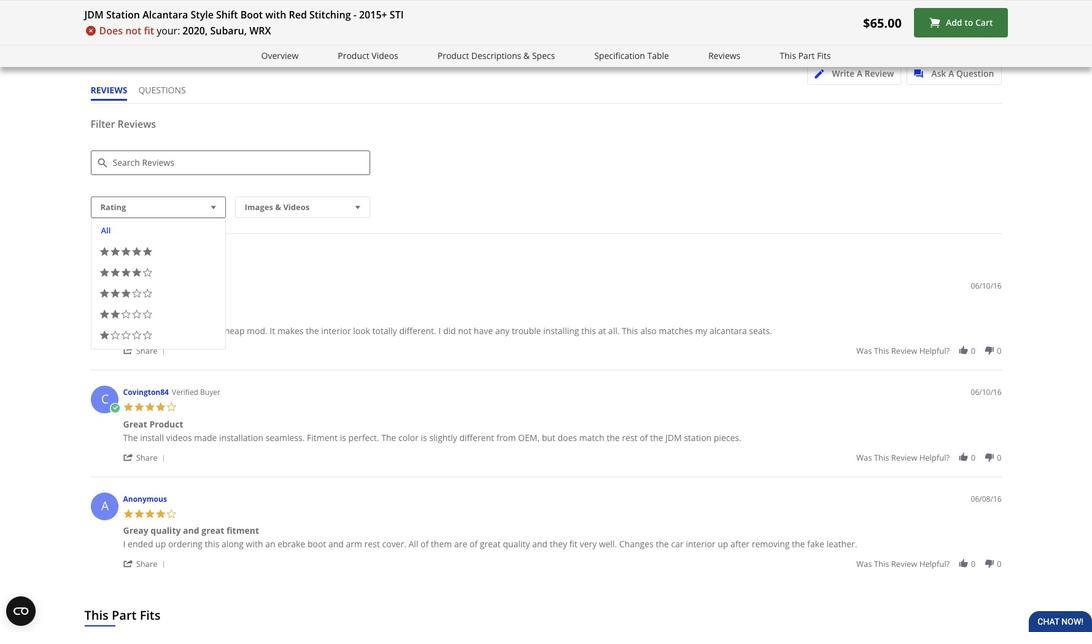 Task type: locate. For each thing, give the bounding box(es) containing it.
0 vertical spatial i
[[439, 325, 441, 337]]

fits
[[818, 50, 831, 61], [140, 607, 161, 624]]

of inside great product the install videos made installation seamless. fitment is perfect. the color is slightly different from oem, but does match the rest of the jdm station pieces.
[[640, 432, 648, 443]]

& inside field
[[275, 201, 281, 213]]

2 helpful? from the top
[[920, 452, 950, 463]]

vote down review by covington84 on 10 jun 2016 image
[[985, 452, 995, 463]]

share image
[[123, 452, 134, 463], [123, 559, 134, 569]]

2020,
[[183, 24, 208, 37]]

1 horizontal spatial i
[[439, 325, 441, 337]]

1 review date 06/10/16 element from the top
[[971, 281, 1002, 291]]

vote up review by nhlandy98 on 10 jun 2016 image
[[959, 346, 969, 356]]

magnifying glass image
[[98, 158, 107, 168]]

empty star image
[[142, 267, 153, 278], [131, 288, 142, 299], [142, 288, 153, 299], [142, 309, 153, 319], [110, 330, 121, 340], [131, 330, 142, 340], [166, 402, 177, 413], [166, 509, 177, 519]]

great inside great mod this is another nice and cheap mod. it makes the interior look totally different. i did not have any trouble installing this at all. this also matches my alcantara seats.
[[123, 312, 147, 323]]

1 vertical spatial i
[[123, 538, 126, 550]]

1 horizontal spatial great
[[480, 538, 501, 550]]

1 vertical spatial review
[[892, 452, 918, 463]]

0 vertical spatial was this review helpful?
[[857, 346, 950, 357]]

was for c
[[857, 452, 873, 463]]

to
[[965, 17, 974, 28]]

0 horizontal spatial this part fits
[[84, 607, 161, 624]]

seperator image
[[160, 455, 167, 462]]

2 circle checkmark image from the top
[[110, 403, 120, 414]]

0 vertical spatial was
[[857, 346, 873, 357]]

1 06/10/16 from the top
[[971, 281, 1002, 291]]

was this review helpful? left vote up review by anonymous on  8 jun 2016 image
[[857, 559, 950, 570]]

different
[[460, 432, 495, 443]]

reviews for 3 reviews
[[99, 248, 137, 261]]

1 horizontal spatial with
[[266, 8, 286, 21]]

star image
[[121, 246, 131, 257], [131, 246, 142, 257], [142, 246, 153, 257], [131, 267, 142, 278], [110, 288, 121, 299], [121, 288, 131, 299], [123, 295, 134, 306], [145, 295, 155, 306], [110, 309, 121, 319], [123, 402, 134, 413], [155, 509, 166, 519]]

product up videos
[[150, 418, 183, 430]]

product inside great product the install videos made installation seamless. fitment is perfect. the color is slightly different from oem, but does match the rest of the jdm station pieces.
[[150, 418, 183, 430]]

1 horizontal spatial &
[[524, 50, 530, 61]]

empty star image down nhlandy98
[[121, 309, 131, 319]]

share image left seperator icon
[[123, 452, 134, 463]]

0 right vote down review by nhlandy98 on 10 jun 2016 image
[[998, 346, 1002, 357]]

1 was this review helpful? from the top
[[857, 346, 950, 357]]

descriptions
[[472, 50, 522, 61]]

jdm up 'does'
[[84, 8, 104, 21]]

star image
[[99, 246, 110, 257], [110, 246, 121, 257], [99, 267, 110, 278], [110, 267, 121, 278], [121, 267, 131, 278], [99, 288, 110, 299], [134, 295, 145, 306], [99, 309, 110, 319], [99, 330, 110, 340], [134, 402, 145, 413], [145, 402, 155, 413], [155, 402, 166, 413], [123, 509, 134, 519], [134, 509, 145, 519], [145, 509, 155, 519]]

all right cover.
[[409, 538, 419, 550]]

a inside the write a review dropdown button
[[857, 68, 863, 79]]

of left them at the bottom left
[[421, 538, 429, 550]]

c
[[101, 391, 109, 408]]

a for write
[[857, 68, 863, 79]]

2 vertical spatial helpful?
[[920, 559, 950, 570]]

1 horizontal spatial up
[[718, 538, 729, 550]]

empty star image left mod at the left of the page
[[131, 309, 142, 319]]

review left vote up review by nhlandy98 on 10 jun 2016 image
[[892, 346, 918, 357]]

verified buyer heading
[[172, 387, 220, 398]]

1 horizontal spatial this part fits
[[780, 50, 831, 61]]

and up ordering on the bottom left
[[183, 525, 199, 537]]

share image for great product the install videos made installation seamless. fitment is perfect. the color is slightly different from oem, but does match the rest of the jdm station pieces.
[[123, 452, 134, 463]]

0 horizontal spatial with
[[246, 538, 263, 550]]

0 vertical spatial 06/10/16
[[971, 281, 1002, 291]]

0 horizontal spatial rest
[[365, 538, 380, 550]]

great product heading
[[123, 418, 183, 432]]

the
[[306, 325, 319, 337], [607, 432, 620, 443], [650, 432, 664, 443], [656, 538, 669, 550], [792, 538, 806, 550]]

1 vertical spatial share image
[[123, 559, 134, 569]]

review for n
[[892, 346, 918, 357]]

a right ask
[[949, 68, 955, 79]]

red
[[289, 8, 307, 21]]

of right match
[[640, 432, 648, 443]]

ask a question
[[932, 68, 995, 79]]

share
[[136, 346, 158, 357], [136, 452, 158, 463], [136, 559, 158, 570]]

a right write in the top of the page
[[857, 68, 863, 79]]

2 vertical spatial share
[[136, 559, 158, 570]]

add to cart button
[[915, 8, 1008, 37]]

3 review from the top
[[892, 559, 918, 570]]

1 horizontal spatial the
[[382, 432, 397, 443]]

the
[[123, 432, 138, 443], [382, 432, 397, 443]]

1 vertical spatial fit
[[570, 538, 578, 550]]

1 vertical spatial review date 06/10/16 element
[[971, 387, 1002, 398]]

from
[[497, 432, 516, 443]]

0 vertical spatial jdm
[[84, 8, 104, 21]]

1 vertical spatial seperator image
[[160, 561, 167, 568]]

1 horizontal spatial a
[[857, 68, 863, 79]]

i left ended
[[123, 538, 126, 550]]

seperator image
[[160, 348, 167, 355], [160, 561, 167, 568]]

2 share image from the top
[[123, 559, 134, 569]]

down triangle image for rating
[[208, 201, 219, 213]]

vote up review by anonymous on  8 jun 2016 image
[[959, 559, 969, 569]]

1 great from the top
[[123, 312, 147, 323]]

reviews
[[709, 50, 741, 61], [118, 117, 156, 131], [99, 248, 137, 261]]

share right share image
[[136, 346, 158, 357]]

1 horizontal spatial all
[[409, 538, 419, 550]]

overview
[[261, 50, 299, 61]]

the right makes
[[306, 325, 319, 337]]

any
[[496, 325, 510, 337]]

review left vote up review by anonymous on  8 jun 2016 image
[[892, 559, 918, 570]]

of for the
[[640, 432, 648, 443]]

2 seperator image from the top
[[160, 561, 167, 568]]

great
[[202, 525, 224, 537], [480, 538, 501, 550]]

1 vertical spatial share
[[136, 452, 158, 463]]

1 vertical spatial interior
[[686, 538, 716, 550]]

great mod heading
[[123, 312, 169, 326]]

is
[[142, 325, 148, 337], [340, 432, 346, 443], [421, 432, 427, 443]]

helpful?
[[920, 346, 950, 357], [920, 452, 950, 463], [920, 559, 950, 570]]

2 horizontal spatial a
[[949, 68, 955, 79]]

filter
[[91, 117, 115, 131]]

1 the from the left
[[123, 432, 138, 443]]

3 share from the top
[[136, 559, 158, 570]]

sti
[[390, 8, 404, 21]]

jdm inside great product the install videos made installation seamless. fitment is perfect. the color is slightly different from oem, but does match the rest of the jdm station pieces.
[[666, 432, 682, 443]]

2 down triangle image from the left
[[353, 201, 363, 213]]

and inside great mod this is another nice and cheap mod. it makes the interior look totally different. i did not have any trouble installing this at all. this also matches my alcantara seats.
[[203, 325, 218, 337]]

jdm left station
[[666, 432, 682, 443]]

2 share button from the top
[[123, 451, 169, 463]]

share button down ended
[[123, 558, 169, 570]]

videos
[[372, 50, 398, 61], [283, 201, 310, 213]]

down triangle image inside images & videos filter field
[[353, 201, 363, 213]]

write a review
[[832, 68, 895, 79]]

this for greay quality and great fitment i ended up ordering this along with an ebrake boot and arm rest cover. all of them are of great quality and they fit very well. changes the car interior up after removing the fake leather.
[[875, 559, 890, 570]]

tab panel
[[84, 273, 1008, 583]]

this
[[780, 50, 797, 61], [123, 325, 139, 337], [622, 325, 639, 337], [84, 607, 109, 624]]

of right "are"
[[470, 538, 478, 550]]

0 vertical spatial part
[[799, 50, 815, 61]]

2 vertical spatial review
[[892, 559, 918, 570]]

0 horizontal spatial videos
[[283, 201, 310, 213]]

up left after
[[718, 538, 729, 550]]

1 down triangle image from the left
[[208, 201, 219, 213]]

0 horizontal spatial down triangle image
[[208, 201, 219, 213]]

1 share button from the top
[[123, 345, 169, 357]]

helpful? left vote up review by covington84 on 10 jun 2016 image
[[920, 452, 950, 463]]

1 horizontal spatial fit
[[570, 538, 578, 550]]

0 horizontal spatial fit
[[144, 24, 154, 37]]

great
[[123, 312, 147, 323], [123, 418, 147, 430]]

2 review date 06/10/16 element from the top
[[971, 387, 1002, 398]]

product for product descriptions & specs
[[438, 50, 469, 61]]

1 helpful? from the top
[[920, 346, 950, 357]]

0 right vote down review by anonymous on  8 jun 2016 image
[[998, 559, 1002, 570]]

2 share from the top
[[136, 452, 158, 463]]

the left the color
[[382, 432, 397, 443]]

share button down install
[[123, 451, 169, 463]]

the left car
[[656, 538, 669, 550]]

1 vertical spatial not
[[458, 325, 472, 337]]

1 vertical spatial share button
[[123, 451, 169, 463]]

2 was this review helpful? from the top
[[857, 452, 950, 463]]

0 vertical spatial share
[[136, 346, 158, 357]]

is left perfect.
[[340, 432, 346, 443]]

group
[[857, 346, 1002, 357], [857, 452, 1002, 463], [857, 559, 1002, 570]]

great product the install videos made installation seamless. fitment is perfect. the color is slightly different from oem, but does match the rest of the jdm station pieces.
[[123, 418, 742, 443]]

and right 'nice'
[[203, 325, 218, 337]]

part
[[799, 50, 815, 61], [112, 607, 137, 624]]

of
[[640, 432, 648, 443], [421, 538, 429, 550], [470, 538, 478, 550]]

totally
[[373, 325, 397, 337]]

1 vertical spatial fits
[[140, 607, 161, 624]]

of for them
[[470, 538, 478, 550]]

fit left "very"
[[570, 538, 578, 550]]

2 vertical spatial was this review helpful?
[[857, 559, 950, 570]]

0 horizontal spatial fits
[[140, 607, 161, 624]]

this inside great mod this is another nice and cheap mod. it makes the interior look totally different. i did not have any trouble installing this at all. this also matches my alcantara seats.
[[582, 325, 596, 337]]

was this review helpful? left vote up review by nhlandy98 on 10 jun 2016 image
[[857, 346, 950, 357]]

1 horizontal spatial product
[[338, 50, 370, 61]]

the left station
[[650, 432, 664, 443]]

is right the color
[[421, 432, 427, 443]]

rest
[[622, 432, 638, 443], [365, 538, 380, 550]]

leather.
[[827, 538, 858, 550]]

wrx
[[250, 24, 271, 37]]

another
[[150, 325, 182, 337]]

images & videos
[[245, 201, 310, 213]]

specs
[[532, 50, 555, 61]]

0 horizontal spatial product
[[150, 418, 183, 430]]

rest right match
[[622, 432, 638, 443]]

circle checkmark image
[[110, 297, 120, 307], [110, 403, 120, 414]]

1 vertical spatial was this review helpful?
[[857, 452, 950, 463]]

1 horizontal spatial is
[[340, 432, 346, 443]]

covington84 verified buyer
[[123, 387, 220, 398]]

seperator image for mod
[[160, 348, 167, 355]]

and
[[203, 325, 218, 337], [183, 525, 199, 537], [329, 538, 344, 550], [532, 538, 548, 550]]

after
[[731, 538, 750, 550]]

review date 06/10/16 element
[[971, 281, 1002, 291], [971, 387, 1002, 398]]

open widget image
[[6, 596, 36, 626]]

interior right car
[[686, 538, 716, 550]]

1 vertical spatial was
[[857, 452, 873, 463]]

add
[[947, 17, 963, 28]]

0 vertical spatial interior
[[321, 325, 351, 337]]

1 was from the top
[[857, 346, 873, 357]]

empty star image
[[121, 309, 131, 319], [131, 309, 142, 319], [121, 330, 131, 340], [142, 330, 153, 340]]

3
[[91, 248, 96, 261]]

very
[[580, 538, 597, 550]]

1 vertical spatial circle checkmark image
[[110, 403, 120, 414]]

0 horizontal spatial great
[[202, 525, 224, 537]]

all inside greay quality and great fitment i ended up ordering this along with an ebrake boot and arm rest cover. all of them are of great quality and they fit very well. changes the car interior up after removing the fake leather.
[[409, 538, 419, 550]]

2 horizontal spatial of
[[640, 432, 648, 443]]

0 right 'vote down review by covington84 on 10 jun 2016' "icon"
[[998, 452, 1002, 463]]

fit left your:
[[144, 24, 154, 37]]

0 horizontal spatial of
[[421, 538, 429, 550]]

0 vertical spatial great
[[123, 312, 147, 323]]

2 vertical spatial group
[[857, 559, 1002, 570]]

1 seperator image from the top
[[160, 348, 167, 355]]

product down -
[[338, 50, 370, 61]]

2 great from the top
[[123, 418, 147, 430]]

seats.
[[750, 325, 773, 337]]

share left seperator icon
[[136, 452, 158, 463]]

0 vertical spatial rest
[[622, 432, 638, 443]]

images & videos element
[[235, 197, 370, 218]]

& left specs
[[524, 50, 530, 61]]

share image
[[123, 346, 134, 356]]

1 review from the top
[[892, 346, 918, 357]]

2 vertical spatial was
[[857, 559, 873, 570]]

1 vertical spatial reviews
[[118, 117, 156, 131]]

1 vertical spatial group
[[857, 452, 1002, 463]]

0 vertical spatial all
[[101, 225, 111, 236]]

a for ask
[[949, 68, 955, 79]]

2 group from the top
[[857, 452, 1002, 463]]

0 vertical spatial videos
[[372, 50, 398, 61]]

reviews for filter reviews
[[118, 117, 156, 131]]

share button down another on the left bottom of page
[[123, 345, 169, 357]]

seperator image down the greay quality and great fitment heading
[[160, 561, 167, 568]]

perfect.
[[349, 432, 379, 443]]

0 vertical spatial review
[[892, 346, 918, 357]]

0 vertical spatial helpful?
[[920, 346, 950, 357]]

1 horizontal spatial videos
[[372, 50, 398, 61]]

1 horizontal spatial rest
[[622, 432, 638, 443]]

&
[[524, 50, 530, 61], [275, 201, 281, 213]]

vote up review by covington84 on 10 jun 2016 image
[[959, 452, 969, 463]]

matches
[[659, 325, 693, 337]]

videos down sti
[[372, 50, 398, 61]]

1 vertical spatial helpful?
[[920, 452, 950, 463]]

1 horizontal spatial part
[[799, 50, 815, 61]]

fit
[[144, 24, 154, 37], [570, 538, 578, 550]]

all down rating
[[101, 225, 111, 236]]

empty star image down great mod heading
[[142, 330, 153, 340]]

4.3
[[466, 15, 503, 50]]

1 vertical spatial rest
[[365, 538, 380, 550]]

2 was from the top
[[857, 452, 873, 463]]

0 horizontal spatial not
[[125, 24, 142, 37]]

i
[[439, 325, 441, 337], [123, 538, 126, 550]]

jdm station alcantara style shift boot with red stitching - 2015+ sti
[[84, 8, 404, 21]]

0 horizontal spatial the
[[123, 432, 138, 443]]

anonymous
[[123, 494, 167, 504]]

share image down ended
[[123, 559, 134, 569]]

0 horizontal spatial up
[[155, 538, 166, 550]]

ebrake
[[278, 538, 305, 550]]

1 vertical spatial &
[[275, 201, 281, 213]]

a left the anonymous
[[101, 498, 109, 514]]

1 vertical spatial jdm
[[666, 432, 682, 443]]

2 horizontal spatial product
[[438, 50, 469, 61]]

0 vertical spatial group
[[857, 346, 1002, 357]]

the right match
[[607, 432, 620, 443]]

videos right images
[[283, 201, 310, 213]]

along
[[222, 538, 244, 550]]

helpful? left vote up review by nhlandy98 on 10 jun 2016 image
[[920, 346, 950, 357]]

& right images
[[275, 201, 281, 213]]

2 review from the top
[[892, 452, 918, 463]]

at
[[599, 325, 606, 337]]

product
[[338, 50, 370, 61], [438, 50, 469, 61], [150, 418, 183, 430]]

3 group from the top
[[857, 559, 1002, 570]]

0 vertical spatial not
[[125, 24, 142, 37]]

greay quality and great fitment heading
[[123, 525, 259, 539]]

is left another on the left bottom of page
[[142, 325, 148, 337]]

1 vertical spatial part
[[112, 607, 137, 624]]

not right did
[[458, 325, 472, 337]]

the left fake
[[792, 538, 806, 550]]

down triangle image inside the rating field
[[208, 201, 219, 213]]

not down the station
[[125, 24, 142, 37]]

was this review helpful? left vote up review by covington84 on 10 jun 2016 image
[[857, 452, 950, 463]]

1 horizontal spatial quality
[[503, 538, 530, 550]]

0 horizontal spatial all
[[101, 225, 111, 236]]

helpful? left vote up review by anonymous on  8 jun 2016 image
[[920, 559, 950, 570]]

2 the from the left
[[382, 432, 397, 443]]

1 horizontal spatial of
[[470, 538, 478, 550]]

0 horizontal spatial quality
[[151, 525, 181, 537]]

share down ended
[[136, 559, 158, 570]]

2 06/10/16 from the top
[[971, 387, 1002, 398]]

station
[[106, 8, 140, 21]]

1 share from the top
[[136, 346, 158, 357]]

look
[[353, 325, 370, 337]]

the left install
[[123, 432, 138, 443]]

0 vertical spatial share image
[[123, 452, 134, 463]]

greay quality and great fitment i ended up ordering this along with an ebrake boot and arm rest cover. all of them are of great quality and they fit very well. changes the car interior up after removing the fake leather.
[[123, 525, 858, 550]]

is inside great mod this is another nice and cheap mod. it makes the interior look totally different. i did not have any trouble installing this at all. this also matches my alcantara seats.
[[142, 325, 148, 337]]

well.
[[599, 538, 617, 550]]

1 horizontal spatial interior
[[686, 538, 716, 550]]

1 vertical spatial 06/10/16
[[971, 387, 1002, 398]]

1 vertical spatial with
[[246, 538, 263, 550]]

a inside 'ask a question' dropdown button
[[949, 68, 955, 79]]

great left mod at the left of the page
[[123, 312, 147, 323]]

group for c
[[857, 452, 1002, 463]]

quality left they at the bottom right
[[503, 538, 530, 550]]

i inside greay quality and great fitment i ended up ordering this along with an ebrake boot and arm rest cover. all of them are of great quality and they fit very well. changes the car interior up after removing the fake leather.
[[123, 538, 126, 550]]

great for c
[[123, 418, 147, 430]]

2 vertical spatial share button
[[123, 558, 169, 570]]

reviews inside heading
[[118, 117, 156, 131]]

1 vertical spatial this part fits
[[84, 607, 161, 624]]

1 horizontal spatial not
[[458, 325, 472, 337]]

2015+
[[359, 8, 387, 21]]

1 circle checkmark image from the top
[[110, 297, 120, 307]]

circle checkmark image for n
[[110, 297, 120, 307]]

4.3 star rating element
[[466, 15, 503, 50]]

did
[[443, 325, 456, 337]]

06/10/16 for c
[[971, 387, 1002, 398]]

review left vote up review by covington84 on 10 jun 2016 image
[[892, 452, 918, 463]]

this for great product the install videos made installation seamless. fitment is perfect. the color is slightly different from oem, but does match the rest of the jdm station pieces.
[[875, 452, 890, 463]]

0 vertical spatial seperator image
[[160, 348, 167, 355]]

interior left look
[[321, 325, 351, 337]]

1 up from the left
[[155, 538, 166, 550]]

was this review helpful?
[[857, 346, 950, 357], [857, 452, 950, 463], [857, 559, 950, 570]]

tab list
[[91, 84, 197, 103]]

i left did
[[439, 325, 441, 337]]

quality up ordering on the bottom left
[[151, 525, 181, 537]]

1 share image from the top
[[123, 452, 134, 463]]

1 vertical spatial all
[[409, 538, 419, 550]]

0 vertical spatial quality
[[151, 525, 181, 537]]

and left arm
[[329, 538, 344, 550]]

0 vertical spatial circle checkmark image
[[110, 297, 120, 307]]

was this review helpful? for n
[[857, 346, 950, 357]]

helpful? for n
[[920, 346, 950, 357]]

with left an in the left bottom of the page
[[246, 538, 263, 550]]

product left descriptions at left
[[438, 50, 469, 61]]

videos inside field
[[283, 201, 310, 213]]

down triangle image
[[208, 201, 219, 213], [353, 201, 363, 213]]

up right ended
[[155, 538, 166, 550]]

with left the red
[[266, 8, 286, 21]]

2 up from the left
[[718, 538, 729, 550]]

1 vertical spatial quality
[[503, 538, 530, 550]]

great right "are"
[[480, 538, 501, 550]]

06/10/16
[[971, 281, 1002, 291], [971, 387, 1002, 398]]

great inside great product the install videos made installation seamless. fitment is perfect. the color is slightly different from oem, but does match the rest of the jdm station pieces.
[[123, 418, 147, 430]]

stitching
[[310, 8, 351, 21]]

1 group from the top
[[857, 346, 1002, 357]]

group for n
[[857, 346, 1002, 357]]

ask a question button
[[907, 63, 1002, 85]]

great up along
[[202, 525, 224, 537]]

0 vertical spatial fits
[[818, 50, 831, 61]]

rest right arm
[[365, 538, 380, 550]]

great up install
[[123, 418, 147, 430]]

0 vertical spatial share button
[[123, 345, 169, 357]]

0 horizontal spatial i
[[123, 538, 126, 550]]

not inside great mod this is another nice and cheap mod. it makes the interior look totally different. i did not have any trouble installing this at all. this also matches my alcantara seats.
[[458, 325, 472, 337]]

seperator image down another on the left bottom of page
[[160, 348, 167, 355]]



Task type: vqa. For each thing, say whether or not it's contained in the screenshot.
06/08/16
yes



Task type: describe. For each thing, give the bounding box(es) containing it.
questions
[[138, 84, 186, 96]]

product videos link
[[338, 49, 398, 63]]

specification
[[595, 50, 645, 61]]

review
[[865, 68, 895, 79]]

specification table link
[[595, 49, 669, 63]]

different.
[[400, 325, 437, 337]]

share button for c
[[123, 451, 169, 463]]

made
[[194, 432, 217, 443]]

alcantara
[[710, 325, 747, 337]]

oem,
[[519, 432, 540, 443]]

verified
[[172, 387, 198, 398]]

share button for n
[[123, 345, 169, 357]]

nhlandy98
[[123, 281, 163, 291]]

empty star image up share image
[[121, 330, 131, 340]]

reviews link
[[709, 49, 741, 63]]

dialog image
[[915, 69, 930, 79]]

videos
[[166, 432, 192, 443]]

seamless.
[[266, 432, 305, 443]]

fits inside this part fits link
[[818, 50, 831, 61]]

0 vertical spatial great
[[202, 525, 224, 537]]

them
[[431, 538, 452, 550]]

overview link
[[261, 49, 299, 63]]

interior inside greay quality and great fitment i ended up ordering this along with an ebrake boot and arm rest cover. all of them are of great quality and they fit very well. changes the car interior up after removing the fake leather.
[[686, 538, 716, 550]]

3 reviews
[[91, 248, 137, 261]]

style
[[191, 8, 214, 21]]

review date 06/08/16 element
[[971, 494, 1002, 504]]

all.
[[609, 325, 620, 337]]

circle checkmark image for c
[[110, 403, 120, 414]]

review date 06/10/16 element for n
[[971, 281, 1002, 291]]

slightly
[[430, 432, 458, 443]]

ordering
[[168, 538, 203, 550]]

3 share button from the top
[[123, 558, 169, 570]]

cart
[[976, 17, 994, 28]]

ask
[[932, 68, 947, 79]]

color
[[399, 432, 419, 443]]

cheap
[[220, 325, 245, 337]]

3 helpful? from the top
[[920, 559, 950, 570]]

Search Reviews search field
[[91, 150, 370, 175]]

helpful? for c
[[920, 452, 950, 463]]

06/08/16
[[971, 494, 1002, 504]]

1 vertical spatial great
[[480, 538, 501, 550]]

boot
[[308, 538, 326, 550]]

0 right vote up review by covington84 on 10 jun 2016 image
[[972, 452, 976, 463]]

great mod this is another nice and cheap mod. it makes the interior look totally different. i did not have any trouble installing this at all. this also matches my alcantara seats.
[[123, 312, 773, 337]]

vote down review by anonymous on  8 jun 2016 image
[[985, 559, 995, 569]]

reviews
[[91, 84, 127, 96]]

review date 06/10/16 element for c
[[971, 387, 1002, 398]]

match
[[580, 432, 605, 443]]

0 horizontal spatial a
[[101, 498, 109, 514]]

installing
[[544, 325, 579, 337]]

2 horizontal spatial is
[[421, 432, 427, 443]]

this inside greay quality and great fitment i ended up ordering this along with an ebrake boot and arm rest cover. all of them are of great quality and they fit very well. changes the car interior up after removing the fake leather.
[[205, 538, 220, 550]]

shift
[[216, 8, 238, 21]]

all inside list box
[[101, 225, 111, 236]]

n
[[100, 284, 110, 301]]

rating element
[[91, 197, 226, 350]]

car
[[672, 538, 684, 550]]

does
[[99, 24, 123, 37]]

mod.
[[247, 325, 268, 337]]

this part fits link
[[780, 49, 831, 63]]

was this review helpful? for c
[[857, 452, 950, 463]]

write no frame image
[[815, 69, 831, 79]]

0 vertical spatial reviews
[[709, 50, 741, 61]]

0 right vote up review by nhlandy98 on 10 jun 2016 image
[[972, 346, 976, 357]]

trouble
[[512, 325, 541, 337]]

write
[[832, 68, 855, 79]]

install
[[140, 432, 164, 443]]

removing
[[752, 538, 790, 550]]

0 vertical spatial fit
[[144, 24, 154, 37]]

all list box
[[91, 218, 226, 350]]

add to cart
[[947, 17, 994, 28]]

interior inside great mod this is another nice and cheap mod. it makes the interior look totally different. i did not have any trouble installing this at all. this also matches my alcantara seats.
[[321, 325, 351, 337]]

with inside greay quality and great fitment i ended up ordering this along with an ebrake boot and arm rest cover. all of them are of great quality and they fit very well. changes the car interior up after removing the fake leather.
[[246, 538, 263, 550]]

boot
[[241, 8, 263, 21]]

share image for greay quality and great fitment i ended up ordering this along with an ebrake boot and arm rest cover. all of them are of great quality and they fit very well. changes the car interior up after removing the fake leather.
[[123, 559, 134, 569]]

my
[[696, 325, 708, 337]]

arm
[[346, 538, 362, 550]]

fitment
[[307, 432, 338, 443]]

the inside great mod this is another nice and cheap mod. it makes the interior look totally different. i did not have any trouble installing this at all. this also matches my alcantara seats.
[[306, 325, 319, 337]]

0 vertical spatial &
[[524, 50, 530, 61]]

specification table
[[595, 50, 669, 61]]

seperator image for quality
[[160, 561, 167, 568]]

it
[[270, 325, 275, 337]]

was for n
[[857, 346, 873, 357]]

pieces.
[[714, 432, 742, 443]]

cover.
[[382, 538, 407, 550]]

are
[[454, 538, 468, 550]]

images
[[245, 201, 273, 213]]

and left they at the bottom right
[[532, 538, 548, 550]]

06/10/16 for n
[[971, 281, 1002, 291]]

product descriptions & specs
[[438, 50, 555, 61]]

this for great mod this is another nice and cheap mod. it makes the interior look totally different. i did not have any trouble installing this at all. this also matches my alcantara seats.
[[875, 346, 890, 357]]

Rating Filter field
[[91, 197, 226, 218]]

Images & Videos Filter field
[[235, 197, 370, 218]]

great for n
[[123, 312, 147, 323]]

share for n
[[136, 346, 158, 357]]

$65.00
[[864, 14, 902, 31]]

fake
[[808, 538, 825, 550]]

3 was from the top
[[857, 559, 873, 570]]

covington84
[[123, 387, 169, 398]]

3 was this review helpful? from the top
[[857, 559, 950, 570]]

installation
[[219, 432, 264, 443]]

0 horizontal spatial part
[[112, 607, 137, 624]]

tab list containing reviews
[[91, 84, 197, 103]]

product videos
[[338, 50, 398, 61]]

makes
[[278, 325, 304, 337]]

greay
[[123, 525, 148, 537]]

they
[[550, 538, 568, 550]]

0 vertical spatial this part fits
[[780, 50, 831, 61]]

product for product videos
[[338, 50, 370, 61]]

0 vertical spatial with
[[266, 8, 286, 21]]

does
[[558, 432, 577, 443]]

vote down review by nhlandy98 on 10 jun 2016 image
[[985, 346, 995, 356]]

mod
[[150, 312, 169, 323]]

share for c
[[136, 452, 158, 463]]

also
[[641, 325, 657, 337]]

review for c
[[892, 452, 918, 463]]

does not fit your: 2020, subaru, wrx
[[99, 24, 271, 37]]

tab panel containing n
[[84, 273, 1008, 583]]

filter reviews heading
[[91, 117, 1002, 141]]

changes
[[620, 538, 654, 550]]

fit inside greay quality and great fitment i ended up ordering this along with an ebrake boot and arm rest cover. all of them are of great quality and they fit very well. changes the car interior up after removing the fake leather.
[[570, 538, 578, 550]]

down triangle image for images & videos
[[353, 201, 363, 213]]

rest inside great product the install videos made installation seamless. fitment is perfect. the color is slightly different from oem, but does match the rest of the jdm station pieces.
[[622, 432, 638, 443]]

all link
[[101, 225, 111, 236]]

nice
[[184, 325, 201, 337]]

rest inside greay quality and great fitment i ended up ordering this along with an ebrake boot and arm rest cover. all of them are of great quality and they fit very well. changes the car interior up after removing the fake leather.
[[365, 538, 380, 550]]

station
[[684, 432, 712, 443]]

i inside great mod this is another nice and cheap mod. it makes the interior look totally different. i did not have any trouble installing this at all. this also matches my alcantara seats.
[[439, 325, 441, 337]]

an
[[265, 538, 276, 550]]

0 right vote up review by anonymous on  8 jun 2016 image
[[972, 559, 976, 570]]

write a review button
[[808, 63, 902, 85]]



